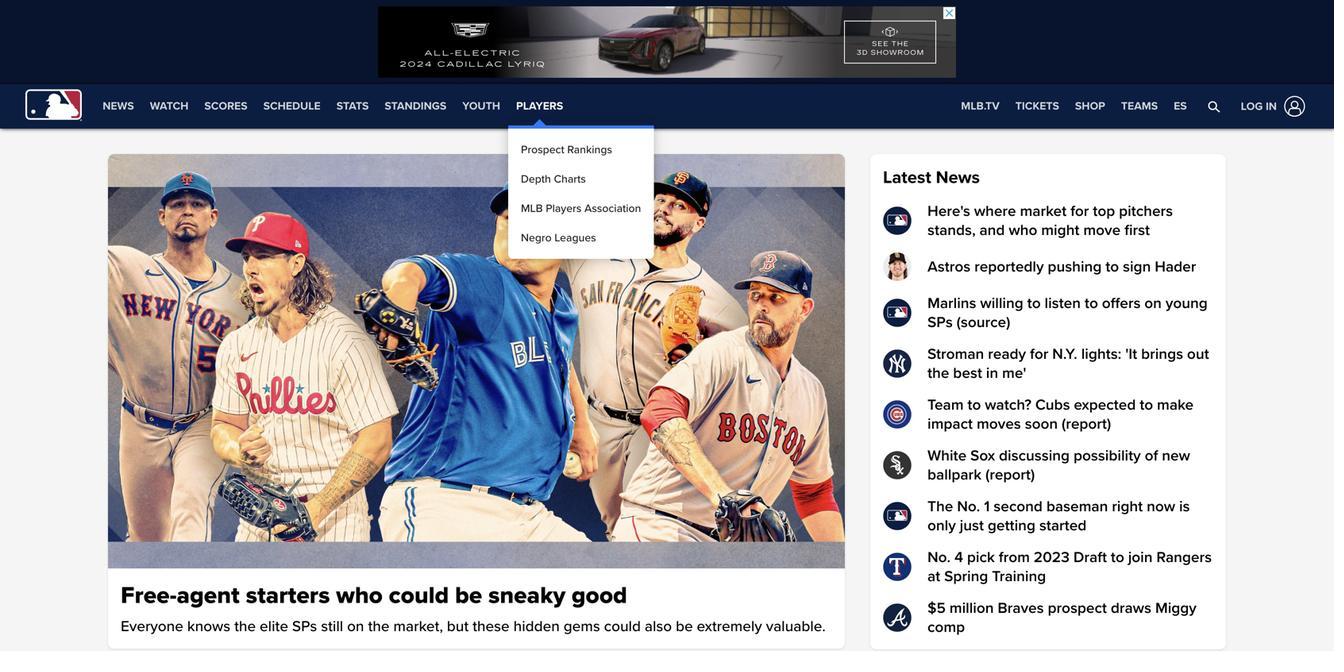 Task type: describe. For each thing, give the bounding box(es) containing it.
the no. 1 second baseman right now is only just getting started link
[[883, 497, 1214, 535]]

leagues
[[555, 231, 596, 245]]

1 horizontal spatial could
[[604, 618, 641, 636]]

also
[[645, 618, 672, 636]]

listen
[[1045, 294, 1081, 313]]

reportedly
[[975, 258, 1044, 276]]

standings link
[[377, 84, 455, 129]]

(report) inside white sox discussing possibility of new ballpark (report)
[[986, 466, 1035, 484]]

major league baseball image
[[25, 89, 82, 121]]

everyone
[[121, 618, 183, 636]]

only
[[928, 517, 956, 535]]

tertiary navigation element
[[953, 84, 1195, 129]]

for inside "stroman ready for n.y. lights: 'it brings out the best in me'"
[[1030, 345, 1049, 363]]

where
[[974, 202, 1016, 220]]

mlb image
[[883, 299, 912, 327]]

in inside "stroman ready for n.y. lights: 'it brings out the best in me'"
[[986, 364, 999, 382]]

sps inside marlins willing to listen to offers on young sps (source)
[[928, 313, 953, 332]]

stroman
[[928, 345, 984, 363]]

valuable.
[[766, 618, 826, 636]]

mlb.tv
[[961, 99, 1000, 113]]

stats
[[337, 99, 369, 113]]

knows
[[187, 618, 231, 636]]

marlins willing to listen to offers on young sps (source)
[[928, 294, 1208, 332]]

market,
[[394, 618, 443, 636]]

free-agent starters who could be sneaky good image
[[108, 154, 845, 569]]

best
[[953, 364, 983, 382]]

1
[[984, 498, 990, 516]]

team to watch? cubs expected to make impact moves soon (report)
[[928, 396, 1194, 433]]

impact
[[928, 415, 973, 433]]

draft
[[1074, 549, 1107, 567]]

make
[[1157, 396, 1194, 414]]

from
[[999, 549, 1030, 567]]

standings
[[385, 99, 447, 113]]

news inside secondary navigation element
[[103, 99, 134, 113]]

top navigation element
[[0, 84, 1335, 259]]

team to watch? cubs expected to make impact moves soon (report) link
[[883, 396, 1214, 434]]

players inside 'link'
[[546, 202, 582, 215]]

$5
[[928, 599, 946, 618]]

charts
[[554, 172, 586, 186]]

started
[[1040, 517, 1087, 535]]

mlb image for here's
[[883, 207, 912, 235]]

baseman
[[1047, 498, 1108, 516]]

$5 million braves prospect draws miggy comp
[[928, 599, 1197, 637]]

n.y.
[[1053, 345, 1078, 363]]

the no. 1 second baseman right now is only just getting started
[[928, 498, 1190, 535]]

1 vertical spatial be
[[676, 618, 693, 636]]

mlb image for the
[[883, 502, 912, 531]]

teams link
[[1114, 84, 1166, 129]]

rankings
[[567, 143, 612, 156]]

to left sign
[[1106, 258, 1119, 276]]

the
[[928, 498, 954, 516]]

watch
[[150, 99, 189, 113]]

hader
[[1155, 258, 1197, 276]]

no. inside the no. 1 second baseman right now is only just getting started
[[957, 498, 981, 516]]

prospect
[[1048, 599, 1107, 618]]

log in
[[1241, 100, 1277, 113]]

starters
[[246, 581, 330, 610]]

discussing
[[999, 447, 1070, 465]]

first
[[1125, 221, 1150, 240]]

still
[[321, 618, 343, 636]]

1 horizontal spatial news
[[936, 167, 980, 188]]

scores link
[[196, 84, 255, 129]]

secondary navigation element
[[95, 84, 654, 259]]

association
[[585, 202, 641, 215]]

free-
[[121, 581, 177, 610]]

schedule link
[[255, 84, 329, 129]]

me'
[[1003, 364, 1027, 382]]

to right team
[[968, 396, 981, 414]]

lights:
[[1082, 345, 1122, 363]]

moves
[[977, 415, 1021, 433]]

the inside "stroman ready for n.y. lights: 'it brings out the best in me'"
[[928, 364, 950, 382]]

just
[[960, 517, 984, 535]]

white sox discussing possibility of new ballpark (report)
[[928, 447, 1191, 484]]

stroman ready for n.y. lights: 'it brings out the best in me' link
[[883, 345, 1214, 383]]

in inside log in popup button
[[1266, 100, 1277, 113]]

search image
[[1208, 100, 1221, 113]]

cubs
[[1036, 396, 1070, 414]]

news link
[[95, 84, 142, 129]]

join
[[1129, 549, 1153, 567]]

market
[[1020, 202, 1067, 220]]

no. inside no. 4 pick from 2023 draft to join rangers at spring training
[[928, 549, 951, 567]]

team
[[928, 396, 964, 414]]

white
[[928, 447, 967, 465]]

white sox discussing possibility of new ballpark (report) link
[[883, 446, 1214, 485]]

mlb players association link
[[515, 194, 648, 223]]

youth
[[463, 99, 500, 113]]

brings
[[1142, 345, 1184, 363]]

no. 4 pick from 2023 draft to join rangers at spring training link
[[883, 548, 1214, 586]]

pitchers
[[1119, 202, 1173, 220]]

who inside here's where market for top pitchers stands, and who might move first
[[1009, 221, 1038, 240]]

negro leagues link
[[515, 223, 648, 253]]



Task type: locate. For each thing, give the bounding box(es) containing it.
0 vertical spatial who
[[1009, 221, 1038, 240]]

braves image
[[883, 604, 912, 632]]

0 horizontal spatial (report)
[[986, 466, 1035, 484]]

could left also
[[604, 618, 641, 636]]

news up here's
[[936, 167, 980, 188]]

soon
[[1025, 415, 1058, 433]]

pick
[[967, 549, 995, 567]]

1 horizontal spatial no.
[[957, 498, 981, 516]]

0 horizontal spatial no.
[[928, 549, 951, 567]]

hidden
[[514, 618, 560, 636]]

j. hader image
[[883, 253, 912, 281]]

(report) inside team to watch? cubs expected to make impact moves soon (report)
[[1062, 415, 1111, 433]]

astros reportedly pushing to sign hader
[[928, 258, 1197, 276]]

no. 4 pick from 2023 draft to join rangers at spring training
[[928, 549, 1212, 586]]

0 horizontal spatial news
[[103, 99, 134, 113]]

million
[[950, 599, 994, 618]]

ballpark
[[928, 466, 982, 484]]

mlb players association
[[521, 202, 641, 215]]

at
[[928, 568, 941, 586]]

2 mlb image from the top
[[883, 502, 912, 531]]

for inside here's where market for top pitchers stands, and who might move first
[[1071, 202, 1089, 220]]

0 vertical spatial mlb image
[[883, 207, 912, 235]]

sox
[[971, 447, 995, 465]]

who down market
[[1009, 221, 1038, 240]]

1 horizontal spatial the
[[368, 618, 390, 636]]

top
[[1093, 202, 1115, 220]]

players link
[[508, 84, 571, 129]]

1 vertical spatial (report)
[[986, 466, 1035, 484]]

0 vertical spatial could
[[389, 581, 449, 610]]

stands,
[[928, 221, 976, 240]]

draws
[[1111, 599, 1152, 618]]

who inside free-agent starters who could be sneaky good everyone knows the elite sps still on the market, but these hidden gems could also be extremely valuable.
[[336, 581, 383, 610]]

2 horizontal spatial the
[[928, 364, 950, 382]]

on right offers
[[1145, 294, 1162, 313]]

to
[[1106, 258, 1119, 276], [1028, 294, 1041, 313], [1085, 294, 1098, 313], [968, 396, 981, 414], [1140, 396, 1154, 414], [1111, 549, 1125, 567]]

to inside no. 4 pick from 2023 draft to join rangers at spring training
[[1111, 549, 1125, 567]]

the down stroman
[[928, 364, 950, 382]]

depth charts link
[[515, 164, 648, 194]]

on inside marlins willing to listen to offers on young sps (source)
[[1145, 294, 1162, 313]]

1 horizontal spatial be
[[676, 618, 693, 636]]

1 vertical spatial in
[[986, 364, 999, 382]]

here's where market for top pitchers stands, and who might move first link
[[883, 202, 1214, 240]]

0 horizontal spatial for
[[1030, 345, 1049, 363]]

could up market,
[[389, 581, 449, 610]]

stats link
[[329, 84, 377, 129]]

in right log
[[1266, 100, 1277, 113]]

who up still
[[336, 581, 383, 610]]

es
[[1174, 99, 1187, 113]]

1 mlb image from the top
[[883, 207, 912, 235]]

and
[[980, 221, 1005, 240]]

to right listen
[[1085, 294, 1098, 313]]

0 horizontal spatial the
[[234, 618, 256, 636]]

0 horizontal spatial could
[[389, 581, 449, 610]]

be right also
[[676, 618, 693, 636]]

0 vertical spatial on
[[1145, 294, 1162, 313]]

rangers
[[1157, 549, 1212, 567]]

shop link
[[1068, 84, 1114, 129]]

be up but at left bottom
[[455, 581, 482, 610]]

latest
[[883, 167, 932, 188]]

the left elite on the bottom of page
[[234, 618, 256, 636]]

0 vertical spatial in
[[1266, 100, 1277, 113]]

1 vertical spatial for
[[1030, 345, 1049, 363]]

4
[[955, 549, 964, 567]]

could
[[389, 581, 449, 610], [604, 618, 641, 636]]

sign
[[1123, 258, 1151, 276]]

0 horizontal spatial on
[[347, 618, 364, 636]]

young
[[1166, 294, 1208, 313]]

pushing
[[1048, 258, 1102, 276]]

possibility
[[1074, 447, 1141, 465]]

0 vertical spatial (report)
[[1062, 415, 1111, 433]]

gems
[[564, 618, 600, 636]]

free-agent starters who could be sneaky good everyone knows the elite sps still on the market, but these hidden gems could also be extremely valuable.
[[121, 581, 826, 636]]

to left listen
[[1028, 294, 1041, 313]]

training
[[992, 568, 1046, 586]]

es link
[[1166, 84, 1195, 129]]

sps
[[928, 313, 953, 332], [292, 618, 317, 636]]

no. up at
[[928, 549, 951, 567]]

no.
[[957, 498, 981, 516], [928, 549, 951, 567]]

for left top
[[1071, 202, 1089, 220]]

1 vertical spatial news
[[936, 167, 980, 188]]

1 vertical spatial mlb image
[[883, 502, 912, 531]]

0 horizontal spatial in
[[986, 364, 999, 382]]

(report)
[[1062, 415, 1111, 433], [986, 466, 1035, 484]]

0 vertical spatial sps
[[928, 313, 953, 332]]

willing
[[981, 294, 1024, 313]]

scores
[[204, 99, 248, 113]]

second
[[994, 498, 1043, 516]]

negro leagues
[[521, 231, 596, 245]]

astros
[[928, 258, 971, 276]]

mlb
[[521, 202, 543, 215]]

move
[[1084, 221, 1121, 240]]

rangers image
[[883, 553, 912, 581]]

mlb image inside "here's where market for top pitchers stands, and who might move first" link
[[883, 207, 912, 235]]

1 vertical spatial on
[[347, 618, 364, 636]]

log in button
[[1232, 93, 1309, 120]]

marlins willing to listen to offers on young sps (source) link
[[883, 294, 1214, 332]]

1 horizontal spatial in
[[1266, 100, 1277, 113]]

the left market,
[[368, 618, 390, 636]]

0 horizontal spatial sps
[[292, 618, 317, 636]]

good
[[572, 581, 627, 610]]

schedule
[[263, 99, 321, 113]]

(report) down 'discussing'
[[986, 466, 1035, 484]]

watch link
[[142, 84, 196, 129]]

0 horizontal spatial who
[[336, 581, 383, 610]]

spring
[[945, 568, 988, 586]]

comp
[[928, 618, 965, 637]]

1 vertical spatial players
[[546, 202, 582, 215]]

be
[[455, 581, 482, 610], [676, 618, 693, 636]]

offers
[[1102, 294, 1141, 313]]

is
[[1180, 498, 1190, 516]]

to left make
[[1140, 396, 1154, 414]]

1 horizontal spatial for
[[1071, 202, 1089, 220]]

news
[[103, 99, 134, 113], [936, 167, 980, 188]]

2023
[[1034, 549, 1070, 567]]

1 horizontal spatial on
[[1145, 294, 1162, 313]]

yankees image
[[883, 350, 912, 378]]

tickets link
[[1008, 84, 1068, 129]]

1 horizontal spatial sps
[[928, 313, 953, 332]]

0 vertical spatial be
[[455, 581, 482, 610]]

1 horizontal spatial (report)
[[1062, 415, 1111, 433]]

$5 million braves prospect draws miggy comp link
[[883, 599, 1214, 637]]

0 vertical spatial news
[[103, 99, 134, 113]]

mlb image left the
[[883, 502, 912, 531]]

prospect
[[521, 143, 565, 156]]

sneaky
[[488, 581, 566, 610]]

latest news
[[883, 167, 980, 188]]

1 vertical spatial could
[[604, 618, 641, 636]]

1 horizontal spatial who
[[1009, 221, 1038, 240]]

depth charts
[[521, 172, 586, 186]]

extremely
[[697, 618, 762, 636]]

astros reportedly pushing to sign hader link
[[883, 253, 1214, 281]]

to left join
[[1111, 549, 1125, 567]]

might
[[1042, 221, 1080, 240]]

youth link
[[455, 84, 508, 129]]

0 vertical spatial no.
[[957, 498, 981, 516]]

advertisement element
[[378, 6, 956, 78]]

players up prospect
[[516, 99, 563, 113]]

ready
[[988, 345, 1026, 363]]

no. left 1
[[957, 498, 981, 516]]

mlb image
[[883, 207, 912, 235], [883, 502, 912, 531]]

negro
[[521, 231, 552, 245]]

sps inside free-agent starters who could be sneaky good everyone knows the elite sps still on the market, but these hidden gems could also be extremely valuable.
[[292, 618, 317, 636]]

1 vertical spatial sps
[[292, 618, 317, 636]]

mlb image inside the no. 1 second baseman right now is only just getting started link
[[883, 502, 912, 531]]

(source)
[[957, 313, 1011, 332]]

shop
[[1075, 99, 1106, 113]]

white sox image
[[883, 451, 912, 480]]

watch?
[[985, 396, 1032, 414]]

for left n.y.
[[1030, 345, 1049, 363]]

sps left still
[[292, 618, 317, 636]]

0 horizontal spatial be
[[455, 581, 482, 610]]

but
[[447, 618, 469, 636]]

0 vertical spatial players
[[516, 99, 563, 113]]

players up negro leagues
[[546, 202, 582, 215]]

mlb image down latest
[[883, 207, 912, 235]]

1 vertical spatial who
[[336, 581, 383, 610]]

sps down the marlins in the right of the page
[[928, 313, 953, 332]]

on inside free-agent starters who could be sneaky good everyone knows the elite sps still on the market, but these hidden gems could also be extremely valuable.
[[347, 618, 364, 636]]

out
[[1188, 345, 1210, 363]]

here's
[[928, 202, 971, 220]]

news left watch
[[103, 99, 134, 113]]

in left me'
[[986, 364, 999, 382]]

tickets
[[1016, 99, 1060, 113]]

right
[[1112, 498, 1143, 516]]

1 vertical spatial no.
[[928, 549, 951, 567]]

now
[[1147, 498, 1176, 516]]

elite
[[260, 618, 288, 636]]

these
[[473, 618, 510, 636]]

on right still
[[347, 618, 364, 636]]

cubs image
[[883, 400, 912, 429]]

0 vertical spatial for
[[1071, 202, 1089, 220]]

(report) down expected on the right
[[1062, 415, 1111, 433]]



Task type: vqa. For each thing, say whether or not it's contained in the screenshot.
top could
yes



